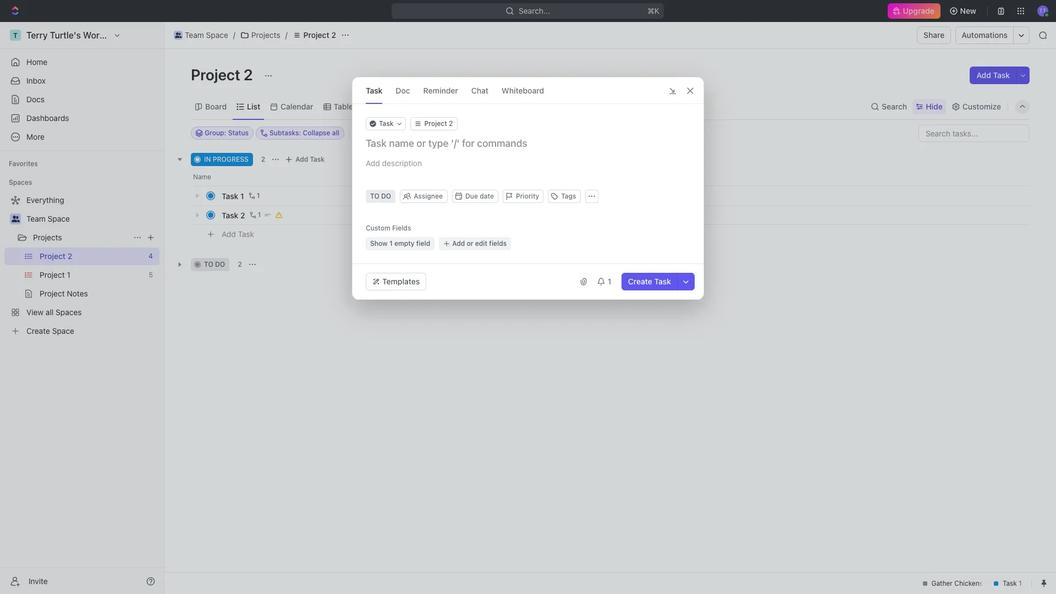 Task type: locate. For each thing, give the bounding box(es) containing it.
create task button
[[622, 273, 678, 291]]

2 vertical spatial add task
[[222, 229, 254, 239]]

0 horizontal spatial /
[[233, 30, 235, 40]]

add task down task 2
[[222, 229, 254, 239]]

/
[[233, 30, 235, 40], [285, 30, 288, 40]]

1 horizontal spatial project 2
[[304, 30, 336, 40]]

0 vertical spatial project 2
[[304, 30, 336, 40]]

show
[[370, 239, 388, 248]]

1 vertical spatial 1 button
[[247, 210, 263, 221]]

team space
[[185, 30, 228, 40], [26, 214, 70, 223]]

1 left "create" on the right of the page
[[608, 277, 612, 286]]

1 vertical spatial team
[[26, 214, 46, 223]]

1 horizontal spatial team space
[[185, 30, 228, 40]]

0 vertical spatial to
[[370, 192, 380, 200]]

docs link
[[4, 91, 160, 108]]

search...
[[519, 6, 551, 15]]

add task button down task 2
[[217, 228, 259, 241]]

0 vertical spatial 1 button
[[246, 190, 262, 201]]

fields
[[489, 239, 507, 248]]

0 horizontal spatial team space
[[26, 214, 70, 223]]

1 button right task 2
[[247, 210, 263, 221]]

share
[[924, 30, 945, 40]]

1 horizontal spatial projects link
[[238, 29, 283, 42]]

2 horizontal spatial add task
[[977, 70, 1010, 80]]

0 horizontal spatial project 2
[[191, 65, 256, 84]]

1 button
[[246, 190, 262, 201], [247, 210, 263, 221], [593, 273, 617, 291]]

dashboards link
[[4, 110, 160, 127]]

1 vertical spatial do
[[215, 260, 225, 269]]

assignees button
[[445, 127, 496, 140]]

1 horizontal spatial user group image
[[175, 32, 182, 38]]

1 horizontal spatial /
[[285, 30, 288, 40]]

to do
[[370, 192, 391, 200], [204, 260, 225, 269]]

tree containing team space
[[4, 192, 160, 340]]

project 2
[[304, 30, 336, 40], [191, 65, 256, 84]]

task 1
[[222, 191, 244, 201]]

dialog containing task
[[352, 77, 704, 300]]

task
[[994, 70, 1010, 80], [366, 86, 383, 95], [379, 119, 394, 128], [310, 155, 325, 163], [222, 191, 238, 201], [222, 210, 238, 220], [238, 229, 254, 239], [655, 277, 671, 286]]

0 vertical spatial to do
[[370, 192, 391, 200]]

share button
[[917, 26, 952, 44]]

1
[[241, 191, 244, 201], [257, 192, 260, 200], [258, 211, 261, 219], [390, 239, 393, 248], [608, 277, 612, 286]]

1 horizontal spatial team space link
[[171, 29, 231, 42]]

0 vertical spatial space
[[206, 30, 228, 40]]

0 vertical spatial project
[[304, 30, 330, 40]]

show 1 empty field
[[370, 239, 430, 248]]

calendar
[[281, 102, 313, 111]]

1 vertical spatial to
[[204, 260, 213, 269]]

tree inside sidebar navigation
[[4, 192, 160, 340]]

1 button
[[593, 273, 617, 291]]

1 vertical spatial team space
[[26, 214, 70, 223]]

board link
[[203, 99, 227, 114]]

1 horizontal spatial add task
[[296, 155, 325, 163]]

hide button
[[913, 99, 946, 114]]

0 horizontal spatial space
[[48, 214, 70, 223]]

0 vertical spatial add task
[[977, 70, 1010, 80]]

do
[[381, 192, 391, 200], [215, 260, 225, 269]]

team
[[185, 30, 204, 40], [26, 214, 46, 223]]

team space link
[[171, 29, 231, 42], [26, 210, 157, 228]]

1 up task 2
[[241, 191, 244, 201]]

team inside tree
[[26, 214, 46, 223]]

add down calendar link
[[296, 155, 308, 163]]

Task name or type '/' for commands text field
[[366, 137, 693, 150]]

⌘k
[[648, 6, 660, 15]]

assignee
[[414, 192, 443, 200]]

task button
[[366, 117, 406, 130]]

priority button
[[503, 190, 544, 203]]

new button
[[945, 2, 983, 20]]

do up custom fields at the top left of page
[[381, 192, 391, 200]]

new
[[961, 6, 977, 15]]

to
[[370, 192, 380, 200], [204, 260, 213, 269]]

1 horizontal spatial team
[[185, 30, 204, 40]]

1 vertical spatial project 2
[[191, 65, 256, 84]]

to do inside dropdown button
[[370, 192, 391, 200]]

1 right task 2
[[258, 211, 261, 219]]

2
[[332, 30, 336, 40], [244, 65, 253, 84], [261, 155, 265, 163], [241, 210, 245, 220], [238, 260, 242, 269]]

add or edit fields button
[[439, 237, 511, 250]]

empty
[[395, 239, 415, 248]]

add task down calendar
[[296, 155, 325, 163]]

calendar link
[[279, 99, 313, 114]]

board
[[205, 102, 227, 111]]

doc button
[[396, 78, 410, 103]]

1 vertical spatial team space link
[[26, 210, 157, 228]]

gantt
[[374, 102, 394, 111]]

1 vertical spatial space
[[48, 214, 70, 223]]

add task button down calendar link
[[282, 153, 329, 166]]

2 / from the left
[[285, 30, 288, 40]]

do down task 2
[[215, 260, 225, 269]]

field
[[416, 239, 430, 248]]

to do up custom
[[370, 192, 391, 200]]

1 vertical spatial user group image
[[11, 216, 20, 222]]

0 horizontal spatial projects
[[33, 233, 62, 242]]

1 horizontal spatial to
[[370, 192, 380, 200]]

custom fields
[[366, 224, 411, 232]]

projects
[[251, 30, 280, 40], [33, 233, 62, 242]]

1 horizontal spatial space
[[206, 30, 228, 40]]

add left or
[[452, 239, 465, 248]]

0 vertical spatial add task button
[[970, 67, 1017, 84]]

or
[[467, 239, 474, 248]]

space
[[206, 30, 228, 40], [48, 214, 70, 223]]

0 vertical spatial projects
[[251, 30, 280, 40]]

user group image
[[175, 32, 182, 38], [11, 216, 20, 222]]

add task up customize
[[977, 70, 1010, 80]]

task 2
[[222, 210, 245, 220]]

2 horizontal spatial add task button
[[970, 67, 1017, 84]]

add or edit fields
[[452, 239, 507, 248]]

inbox
[[26, 76, 46, 85]]

0 vertical spatial team space
[[185, 30, 228, 40]]

1 vertical spatial projects
[[33, 233, 62, 242]]

0 horizontal spatial do
[[215, 260, 225, 269]]

task inside dropdown button
[[379, 119, 394, 128]]

customize button
[[949, 99, 1005, 114]]

0 horizontal spatial to
[[204, 260, 213, 269]]

0 horizontal spatial projects link
[[33, 229, 129, 247]]

1 vertical spatial projects link
[[33, 229, 129, 247]]

add task
[[977, 70, 1010, 80], [296, 155, 325, 163], [222, 229, 254, 239]]

projects link
[[238, 29, 283, 42], [33, 229, 129, 247]]

1 button left "create" on the right of the page
[[593, 273, 617, 291]]

reminder button
[[424, 78, 458, 103]]

add task button
[[970, 67, 1017, 84], [282, 153, 329, 166], [217, 228, 259, 241]]

tags button
[[548, 190, 581, 203]]

1 horizontal spatial do
[[381, 192, 391, 200]]

0 vertical spatial do
[[381, 192, 391, 200]]

1 vertical spatial to do
[[204, 260, 225, 269]]

0 horizontal spatial user group image
[[11, 216, 20, 222]]

projects link inside tree
[[33, 229, 129, 247]]

0 vertical spatial team
[[185, 30, 204, 40]]

0 vertical spatial team space link
[[171, 29, 231, 42]]

0 horizontal spatial team
[[26, 214, 46, 223]]

add
[[977, 70, 992, 80], [296, 155, 308, 163], [222, 229, 236, 239], [452, 239, 465, 248]]

1 button right task 1
[[246, 190, 262, 201]]

project
[[304, 30, 330, 40], [191, 65, 240, 84]]

tree
[[4, 192, 160, 340]]

dashboards
[[26, 113, 69, 123]]

1 horizontal spatial project
[[304, 30, 330, 40]]

add task button up customize
[[970, 67, 1017, 84]]

task button
[[366, 78, 383, 103]]

dialog
[[352, 77, 704, 300]]

2 vertical spatial add task button
[[217, 228, 259, 241]]

task inside button
[[655, 277, 671, 286]]

1 horizontal spatial to do
[[370, 192, 391, 200]]

to do button
[[366, 190, 396, 203]]

2 vertical spatial 1 button
[[593, 273, 617, 291]]

favorites
[[9, 160, 38, 168]]

0 horizontal spatial team space link
[[26, 210, 157, 228]]

create task
[[628, 277, 671, 286]]

1 horizontal spatial projects
[[251, 30, 280, 40]]

to do down task 2
[[204, 260, 225, 269]]

0 horizontal spatial project
[[191, 65, 240, 84]]

1 vertical spatial add task button
[[282, 153, 329, 166]]



Task type: describe. For each thing, give the bounding box(es) containing it.
tags button
[[548, 190, 581, 203]]

date
[[480, 192, 494, 200]]

doc
[[396, 86, 410, 95]]

projects inside sidebar navigation
[[33, 233, 62, 242]]

add up customize
[[977, 70, 992, 80]]

search
[[882, 102, 908, 111]]

to inside to do dropdown button
[[370, 192, 380, 200]]

add down task 2
[[222, 229, 236, 239]]

list link
[[245, 99, 260, 114]]

add inside button
[[452, 239, 465, 248]]

0 horizontal spatial to do
[[204, 260, 225, 269]]

progress
[[213, 155, 249, 163]]

reminder
[[424, 86, 458, 95]]

0 vertical spatial projects link
[[238, 29, 283, 42]]

upgrade link
[[888, 3, 941, 19]]

1 horizontal spatial add task button
[[282, 153, 329, 166]]

invite
[[29, 576, 48, 586]]

edit
[[475, 239, 488, 248]]

1 vertical spatial add task
[[296, 155, 325, 163]]

due
[[466, 192, 478, 200]]

tags
[[561, 192, 576, 200]]

chat button
[[472, 78, 489, 103]]

inbox link
[[4, 72, 160, 90]]

1 right show
[[390, 239, 393, 248]]

hide
[[926, 102, 943, 111]]

Search tasks... text field
[[920, 125, 1030, 141]]

templates
[[382, 277, 420, 286]]

table link
[[332, 99, 353, 114]]

priority button
[[503, 190, 544, 203]]

automations button
[[957, 27, 1014, 43]]

whiteboard button
[[502, 78, 544, 103]]

space inside tree
[[48, 214, 70, 223]]

1 vertical spatial project
[[191, 65, 240, 84]]

home
[[26, 57, 47, 67]]

home link
[[4, 53, 160, 71]]

assignee button
[[401, 192, 447, 201]]

whiteboard
[[502, 86, 544, 95]]

1 inside dropdown button
[[608, 277, 612, 286]]

list
[[247, 102, 260, 111]]

user group image inside sidebar navigation
[[11, 216, 20, 222]]

priority
[[516, 192, 539, 200]]

templates button
[[366, 273, 427, 291]]

1 button for 1
[[246, 190, 262, 201]]

do inside to do dropdown button
[[381, 192, 391, 200]]

upgrade
[[904, 6, 935, 15]]

custom
[[366, 224, 391, 232]]

0 horizontal spatial add task
[[222, 229, 254, 239]]

1 button for 2
[[247, 210, 263, 221]]

due date button
[[452, 190, 499, 203]]

due date
[[466, 192, 494, 200]]

automations
[[962, 30, 1008, 40]]

chat
[[472, 86, 489, 95]]

assignees
[[459, 129, 491, 137]]

sidebar navigation
[[0, 22, 165, 594]]

1 / from the left
[[233, 30, 235, 40]]

in progress
[[204, 155, 249, 163]]

0 horizontal spatial add task button
[[217, 228, 259, 241]]

create
[[628, 277, 653, 286]]

project 2 link
[[290, 29, 339, 42]]

spaces
[[9, 178, 32, 187]]

customize
[[963, 102, 1002, 111]]

in
[[204, 155, 211, 163]]

fields
[[392, 224, 411, 232]]

table
[[334, 102, 353, 111]]

gantt link
[[372, 99, 394, 114]]

docs
[[26, 95, 45, 104]]

favorites button
[[4, 157, 42, 171]]

team space inside tree
[[26, 214, 70, 223]]

1 right task 1
[[257, 192, 260, 200]]

0 vertical spatial user group image
[[175, 32, 182, 38]]

search button
[[868, 99, 911, 114]]



Task type: vqa. For each thing, say whether or not it's contained in the screenshot.
Overview LINK
no



